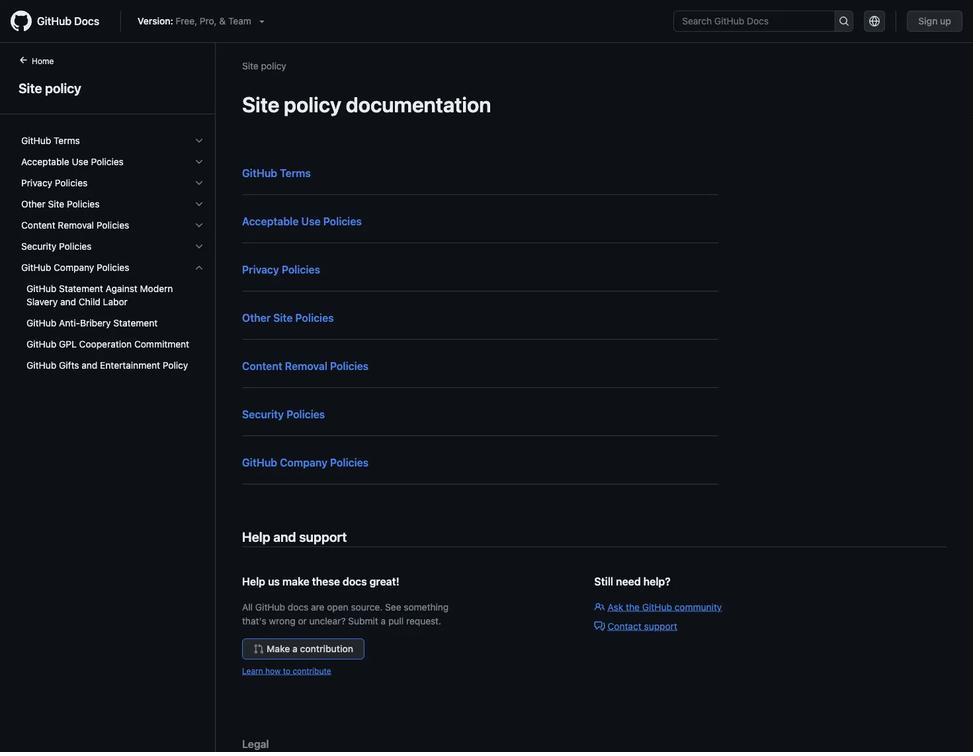 Task type: vqa. For each thing, say whether or not it's contained in the screenshot.
github cli
no



Task type: locate. For each thing, give the bounding box(es) containing it.
1 vertical spatial github company policies
[[242, 457, 369, 469]]

content removal policies
[[21, 220, 129, 231], [242, 360, 369, 373]]

0 horizontal spatial github terms
[[21, 135, 80, 146]]

Search GitHub Docs search field
[[674, 11, 834, 31]]

1 horizontal spatial company
[[280, 457, 327, 469]]

0 vertical spatial removal
[[58, 220, 94, 231]]

sc 9kayk9 0 image inside content removal policies dropdown button
[[194, 220, 204, 231]]

help up us
[[242, 529, 270, 545]]

github terms inside dropdown button
[[21, 135, 80, 146]]

and up us
[[273, 529, 296, 545]]

site policy documentation
[[242, 92, 491, 117]]

1 vertical spatial site policy
[[19, 80, 81, 96]]

sc 9kayk9 0 image inside security policies dropdown button
[[194, 241, 204, 252]]

2 horizontal spatial and
[[273, 529, 296, 545]]

sc 9kayk9 0 image inside privacy policies dropdown button
[[194, 178, 204, 189]]

1 vertical spatial site policy link
[[16, 78, 199, 98]]

acceptable inside dropdown button
[[21, 156, 69, 167]]

2 sc 9kayk9 0 image from the top
[[194, 157, 204, 167]]

help left us
[[242, 576, 265, 588]]

0 vertical spatial acceptable
[[21, 156, 69, 167]]

and
[[60, 297, 76, 308], [82, 360, 97, 371], [273, 529, 296, 545]]

security policies
[[21, 241, 92, 252], [242, 408, 325, 421]]

github statement against modern slavery and child labor
[[26, 283, 173, 308]]

cooperation
[[79, 339, 132, 350]]

acceptable use policies up privacy policies link
[[242, 215, 362, 228]]

2 help from the top
[[242, 576, 265, 588]]

a right make
[[292, 644, 298, 655]]

content removal policies down other site policies link on the left
[[242, 360, 369, 373]]

acceptable use policies
[[21, 156, 124, 167], [242, 215, 362, 228]]

and inside github gifts and entertainment policy link
[[82, 360, 97, 371]]

github terms up the 'acceptable use policies' link at the left top
[[242, 167, 311, 180]]

content removal policies inside dropdown button
[[21, 220, 129, 231]]

0 vertical spatial acceptable use policies
[[21, 156, 124, 167]]

support down ask the github community link
[[644, 621, 677, 632]]

1 vertical spatial company
[[280, 457, 327, 469]]

and up anti-
[[60, 297, 76, 308]]

github statement against modern slavery and child labor link
[[16, 278, 210, 313]]

terms up acceptable use policies dropdown button
[[54, 135, 80, 146]]

1 horizontal spatial a
[[381, 616, 386, 627]]

content removal policies link
[[242, 360, 369, 373]]

None search field
[[674, 11, 853, 32]]

0 vertical spatial other
[[21, 199, 45, 210]]

1 horizontal spatial acceptable
[[242, 215, 299, 228]]

privacy inside dropdown button
[[21, 178, 52, 189]]

1 vertical spatial help
[[242, 576, 265, 588]]

other
[[21, 199, 45, 210], [242, 312, 271, 324]]

0 horizontal spatial docs
[[288, 602, 308, 613]]

docs up source.
[[343, 576, 367, 588]]

sc 9kayk9 0 image for content removal policies
[[194, 220, 204, 231]]

0 vertical spatial privacy
[[21, 178, 52, 189]]

0 horizontal spatial privacy
[[21, 178, 52, 189]]

1 horizontal spatial acceptable use policies
[[242, 215, 362, 228]]

1 horizontal spatial security
[[242, 408, 284, 421]]

site policy link inside "element"
[[16, 78, 199, 98]]

0 vertical spatial support
[[299, 529, 347, 545]]

slavery
[[26, 297, 58, 308]]

0 vertical spatial github company policies
[[21, 262, 129, 273]]

0 vertical spatial docs
[[343, 576, 367, 588]]

acceptable
[[21, 156, 69, 167], [242, 215, 299, 228]]

0 horizontal spatial removal
[[58, 220, 94, 231]]

0 horizontal spatial use
[[72, 156, 88, 167]]

other site policies down privacy policies dropdown button
[[21, 199, 99, 210]]

1 vertical spatial other
[[242, 312, 271, 324]]

0 vertical spatial content
[[21, 220, 55, 231]]

policies inside "dropdown button"
[[97, 262, 129, 273]]

privacy policies down acceptable use policies dropdown button
[[21, 178, 87, 189]]

use down github terms dropdown button
[[72, 156, 88, 167]]

1 horizontal spatial other
[[242, 312, 271, 324]]

github company policies down "security policies" link
[[242, 457, 369, 469]]

make a contribution link
[[242, 639, 365, 660]]

github terms link
[[242, 167, 311, 180]]

1 horizontal spatial and
[[82, 360, 97, 371]]

help
[[242, 529, 270, 545], [242, 576, 265, 588]]

0 horizontal spatial acceptable
[[21, 156, 69, 167]]

1 github company policies element from the top
[[11, 257, 215, 376]]

0 horizontal spatial security
[[21, 241, 56, 252]]

other site policies down privacy policies link
[[242, 312, 334, 324]]

other inside dropdown button
[[21, 199, 45, 210]]

sign
[[918, 16, 938, 26]]

0 vertical spatial privacy policies
[[21, 178, 87, 189]]

0 horizontal spatial other site policies
[[21, 199, 99, 210]]

0 vertical spatial and
[[60, 297, 76, 308]]

github company policies link
[[242, 457, 369, 469]]

sign up link
[[907, 11, 962, 32]]

help?
[[643, 576, 670, 588]]

contact support link
[[594, 621, 677, 632]]

1 horizontal spatial support
[[644, 621, 677, 632]]

github inside dropdown button
[[21, 135, 51, 146]]

use up privacy policies link
[[301, 215, 321, 228]]

sc 9kayk9 0 image inside other site policies dropdown button
[[194, 199, 204, 210]]

github company policies up github statement against modern slavery and child labor
[[21, 262, 129, 273]]

0 vertical spatial a
[[381, 616, 386, 627]]

github terms
[[21, 135, 80, 146], [242, 167, 311, 180]]

0 horizontal spatial statement
[[59, 283, 103, 294]]

policy
[[261, 60, 286, 71], [45, 80, 81, 96], [284, 92, 341, 117]]

statement down labor
[[113, 318, 158, 329]]

site policy down the triangle down image
[[242, 60, 286, 71]]

1 vertical spatial docs
[[288, 602, 308, 613]]

1 horizontal spatial terms
[[280, 167, 311, 180]]

docs up or
[[288, 602, 308, 613]]

github company policies button
[[16, 257, 210, 278]]

the
[[626, 602, 640, 613]]

a
[[381, 616, 386, 627], [292, 644, 298, 655]]

docs
[[343, 576, 367, 588], [288, 602, 308, 613]]

sc 9kayk9 0 image inside github terms dropdown button
[[194, 136, 204, 146]]

0 horizontal spatial and
[[60, 297, 76, 308]]

github inside "dropdown button"
[[21, 262, 51, 273]]

0 vertical spatial security
[[21, 241, 56, 252]]

site policy
[[242, 60, 286, 71], [19, 80, 81, 96]]

statement up child
[[59, 283, 103, 294]]

1 horizontal spatial site policy link
[[242, 60, 286, 71]]

free,
[[176, 16, 197, 26]]

terms inside dropdown button
[[54, 135, 80, 146]]

1 help from the top
[[242, 529, 270, 545]]

4 sc 9kayk9 0 image from the top
[[194, 199, 204, 210]]

0 horizontal spatial github company policies
[[21, 262, 129, 273]]

still
[[594, 576, 613, 588]]

labor
[[103, 297, 128, 308]]

0 vertical spatial company
[[54, 262, 94, 273]]

security policies link
[[242, 408, 325, 421]]

or
[[298, 616, 307, 627]]

removal down other site policies dropdown button
[[58, 220, 94, 231]]

0 horizontal spatial security policies
[[21, 241, 92, 252]]

acceptable use policies down github terms dropdown button
[[21, 156, 124, 167]]

help us make these docs great!
[[242, 576, 399, 588]]

security policies up the slavery
[[21, 241, 92, 252]]

github docs link
[[11, 11, 110, 32]]

0 horizontal spatial content removal policies
[[21, 220, 129, 231]]

5 sc 9kayk9 0 image from the top
[[194, 220, 204, 231]]

0 horizontal spatial acceptable use policies
[[21, 156, 124, 167]]

privacy policies link
[[242, 264, 320, 276]]

0 vertical spatial terms
[[54, 135, 80, 146]]

terms up the 'acceptable use policies' link at the left top
[[280, 167, 311, 180]]

0 horizontal spatial privacy policies
[[21, 178, 87, 189]]

1 vertical spatial other site policies
[[242, 312, 334, 324]]

0 horizontal spatial site policy
[[19, 80, 81, 96]]

1 vertical spatial use
[[301, 215, 321, 228]]

sc 9kayk9 0 image inside acceptable use policies dropdown button
[[194, 157, 204, 167]]

sc 9kayk9 0 image for acceptable use policies
[[194, 157, 204, 167]]

1 horizontal spatial privacy
[[242, 264, 279, 276]]

github terms up acceptable use policies dropdown button
[[21, 135, 80, 146]]

support
[[299, 529, 347, 545], [644, 621, 677, 632]]

0 vertical spatial github terms
[[21, 135, 80, 146]]

1 horizontal spatial use
[[301, 215, 321, 228]]

security up github company policies link
[[242, 408, 284, 421]]

0 horizontal spatial site policy link
[[16, 78, 199, 98]]

1 horizontal spatial content removal policies
[[242, 360, 369, 373]]

0 vertical spatial use
[[72, 156, 88, 167]]

0 horizontal spatial a
[[292, 644, 298, 655]]

sc 9kayk9 0 image for privacy policies
[[194, 178, 204, 189]]

content removal policies down other site policies dropdown button
[[21, 220, 129, 231]]

privacy
[[21, 178, 52, 189], [242, 264, 279, 276]]

support up the "help us make these docs great!" on the bottom left of the page
[[299, 529, 347, 545]]

removal down other site policies link on the left
[[285, 360, 327, 373]]

security
[[21, 241, 56, 252], [242, 408, 284, 421]]

0 vertical spatial other site policies
[[21, 199, 99, 210]]

contact
[[608, 621, 641, 632]]

site inside dropdown button
[[48, 199, 64, 210]]

1 sc 9kayk9 0 image from the top
[[194, 136, 204, 146]]

1 horizontal spatial github terms
[[242, 167, 311, 180]]

1 horizontal spatial privacy policies
[[242, 264, 320, 276]]

content
[[21, 220, 55, 231], [242, 360, 282, 373]]

all
[[242, 602, 253, 613]]

1 horizontal spatial statement
[[113, 318, 158, 329]]

privacy policies up other site policies link on the left
[[242, 264, 320, 276]]

github company policies element
[[11, 257, 215, 376], [11, 278, 215, 376]]

modern
[[140, 283, 173, 294]]

1 vertical spatial security policies
[[242, 408, 325, 421]]

use
[[72, 156, 88, 167], [301, 215, 321, 228]]

entertainment
[[100, 360, 160, 371]]

home
[[32, 56, 54, 65]]

submit
[[348, 616, 378, 627]]

1 horizontal spatial security policies
[[242, 408, 325, 421]]

privacy policies inside privacy policies dropdown button
[[21, 178, 87, 189]]

1 horizontal spatial github company policies
[[242, 457, 369, 469]]

make a contribution
[[267, 644, 353, 655]]

1 vertical spatial terms
[[280, 167, 311, 180]]

site
[[242, 60, 258, 71], [19, 80, 42, 96], [242, 92, 279, 117], [48, 199, 64, 210], [273, 312, 293, 324]]

privacy policies
[[21, 178, 87, 189], [242, 264, 320, 276]]

statement
[[59, 283, 103, 294], [113, 318, 158, 329]]

0 horizontal spatial terms
[[54, 135, 80, 146]]

security up the slavery
[[21, 241, 56, 252]]

0 vertical spatial content removal policies
[[21, 220, 129, 231]]

source.
[[351, 602, 383, 613]]

0 vertical spatial help
[[242, 529, 270, 545]]

3 sc 9kayk9 0 image from the top
[[194, 178, 204, 189]]

acceptable use policies inside dropdown button
[[21, 156, 124, 167]]

1 vertical spatial a
[[292, 644, 298, 655]]

0 horizontal spatial other
[[21, 199, 45, 210]]

a left pull on the bottom left of page
[[381, 616, 386, 627]]

6 sc 9kayk9 0 image from the top
[[194, 241, 204, 252]]

security policies button
[[16, 236, 210, 257]]

1 vertical spatial privacy policies
[[242, 264, 320, 276]]

sc 9kayk9 0 image
[[194, 136, 204, 146], [194, 157, 204, 167], [194, 178, 204, 189], [194, 199, 204, 210], [194, 220, 204, 231], [194, 241, 204, 252]]

0 vertical spatial site policy
[[242, 60, 286, 71]]

site policy down home link
[[19, 80, 81, 96]]

1 vertical spatial acceptable
[[242, 215, 299, 228]]

1 vertical spatial statement
[[113, 318, 158, 329]]

how
[[265, 667, 281, 676]]

1 vertical spatial and
[[82, 360, 97, 371]]

site policy link up github terms dropdown button
[[16, 78, 199, 98]]

1 vertical spatial removal
[[285, 360, 327, 373]]

0 horizontal spatial content
[[21, 220, 55, 231]]

site policy link down the triangle down image
[[242, 60, 286, 71]]

company down "security policies" link
[[280, 457, 327, 469]]

removal
[[58, 220, 94, 231], [285, 360, 327, 373]]

company up child
[[54, 262, 94, 273]]

github company policies
[[21, 262, 129, 273], [242, 457, 369, 469]]

sc 9kayk9 0 image
[[194, 263, 204, 273]]

0 vertical spatial statement
[[59, 283, 103, 294]]

terms
[[54, 135, 80, 146], [280, 167, 311, 180]]

2 github company policies element from the top
[[11, 278, 215, 376]]

and right gifts
[[82, 360, 97, 371]]

1 vertical spatial support
[[644, 621, 677, 632]]

security policies up github company policies link
[[242, 408, 325, 421]]

acceptable use policies link
[[242, 215, 362, 228]]

1 horizontal spatial content
[[242, 360, 282, 373]]

0 vertical spatial security policies
[[21, 241, 92, 252]]

0 horizontal spatial company
[[54, 262, 94, 273]]



Task type: describe. For each thing, give the bounding box(es) containing it.
1 vertical spatial content removal policies
[[242, 360, 369, 373]]

community
[[675, 602, 722, 613]]

great!
[[370, 576, 399, 588]]

bribery
[[80, 318, 111, 329]]

github anti-bribery statement link
[[16, 313, 210, 334]]

other site policies button
[[16, 194, 210, 215]]

sc 9kayk9 0 image for security policies
[[194, 241, 204, 252]]

0 vertical spatial site policy link
[[242, 60, 286, 71]]

2 vertical spatial and
[[273, 529, 296, 545]]

other site policies inside dropdown button
[[21, 199, 99, 210]]

github company policies inside "dropdown button"
[[21, 262, 129, 273]]

security inside security policies dropdown button
[[21, 241, 56, 252]]

learn
[[242, 667, 263, 676]]

docs inside all github docs are open source. see something that's wrong or unclear? submit a pull request.
[[288, 602, 308, 613]]

help for help us make these docs great!
[[242, 576, 265, 588]]

legal
[[242, 739, 269, 751]]

home link
[[13, 55, 75, 68]]

0 horizontal spatial support
[[299, 529, 347, 545]]

1 vertical spatial content
[[242, 360, 282, 373]]

ask
[[608, 602, 623, 613]]

1 horizontal spatial site policy
[[242, 60, 286, 71]]

github inside all github docs are open source. see something that's wrong or unclear? submit a pull request.
[[255, 602, 285, 613]]

contribute
[[293, 667, 331, 676]]

a inside all github docs are open source. see something that's wrong or unclear? submit a pull request.
[[381, 616, 386, 627]]

learn how to contribute link
[[242, 667, 331, 676]]

privacy policies button
[[16, 173, 210, 194]]

make
[[282, 576, 309, 588]]

github gpl cooperation commitment
[[26, 339, 189, 350]]

and inside github statement against modern slavery and child labor
[[60, 297, 76, 308]]

acceptable use policies button
[[16, 151, 210, 173]]

1 vertical spatial github terms
[[242, 167, 311, 180]]

1 horizontal spatial other site policies
[[242, 312, 334, 324]]

search image
[[839, 16, 849, 26]]

that's
[[242, 616, 266, 627]]

learn how to contribute
[[242, 667, 331, 676]]

gifts
[[59, 360, 79, 371]]

company inside "dropdown button"
[[54, 262, 94, 273]]

docs
[[74, 15, 99, 27]]

1 horizontal spatial docs
[[343, 576, 367, 588]]

need
[[616, 576, 641, 588]]

child
[[79, 297, 100, 308]]

to
[[283, 667, 290, 676]]

up
[[940, 16, 951, 26]]

select language: current language is english image
[[869, 16, 880, 26]]

&
[[219, 16, 226, 26]]

ask the github community link
[[594, 602, 722, 613]]

documentation
[[346, 92, 491, 117]]

content inside dropdown button
[[21, 220, 55, 231]]

github gifts and entertainment policy
[[26, 360, 188, 371]]

version: free, pro, & team
[[138, 16, 251, 26]]

pull
[[388, 616, 404, 627]]

against
[[106, 283, 137, 294]]

these
[[312, 576, 340, 588]]

site policy inside "element"
[[19, 80, 81, 96]]

removal inside dropdown button
[[58, 220, 94, 231]]

commitment
[[134, 339, 189, 350]]

open
[[327, 602, 348, 613]]

still need help?
[[594, 576, 670, 588]]

github gpl cooperation commitment link
[[16, 334, 210, 355]]

1 vertical spatial privacy
[[242, 264, 279, 276]]

something
[[404, 602, 449, 613]]

wrong
[[269, 616, 295, 627]]

version:
[[138, 16, 173, 26]]

1 vertical spatial security
[[242, 408, 284, 421]]

github anti-bribery statement
[[26, 318, 158, 329]]

sc 9kayk9 0 image for other site policies
[[194, 199, 204, 210]]

1 vertical spatial acceptable use policies
[[242, 215, 362, 228]]

make
[[267, 644, 290, 655]]

use inside acceptable use policies dropdown button
[[72, 156, 88, 167]]

all github docs are open source. see something that's wrong or unclear? submit a pull request.
[[242, 602, 449, 627]]

see
[[385, 602, 401, 613]]

gpl
[[59, 339, 77, 350]]

sc 9kayk9 0 image for github terms
[[194, 136, 204, 146]]

content removal policies button
[[16, 215, 210, 236]]

other site policies link
[[242, 312, 334, 324]]

github company policies element containing github statement against modern slavery and child labor
[[11, 278, 215, 376]]

contribution
[[300, 644, 353, 655]]

github company policies element containing github company policies
[[11, 257, 215, 376]]

site policy element
[[0, 54, 216, 751]]

github docs
[[37, 15, 99, 27]]

security policies inside dropdown button
[[21, 241, 92, 252]]

github inside github statement against modern slavery and child labor
[[26, 283, 56, 294]]

unclear?
[[309, 616, 346, 627]]

team
[[228, 16, 251, 26]]

policy inside "element"
[[45, 80, 81, 96]]

github gifts and entertainment policy link
[[16, 355, 210, 376]]

contact support
[[608, 621, 677, 632]]

github terms button
[[16, 130, 210, 151]]

sign up
[[918, 16, 951, 26]]

policy
[[163, 360, 188, 371]]

1 horizontal spatial removal
[[285, 360, 327, 373]]

us
[[268, 576, 280, 588]]

help and support
[[242, 529, 347, 545]]

are
[[311, 602, 324, 613]]

anti-
[[59, 318, 80, 329]]

statement inside github statement against modern slavery and child labor
[[59, 283, 103, 294]]

request.
[[406, 616, 441, 627]]

pro,
[[200, 16, 217, 26]]

triangle down image
[[257, 16, 267, 26]]

ask the github community
[[608, 602, 722, 613]]

help for help and support
[[242, 529, 270, 545]]



